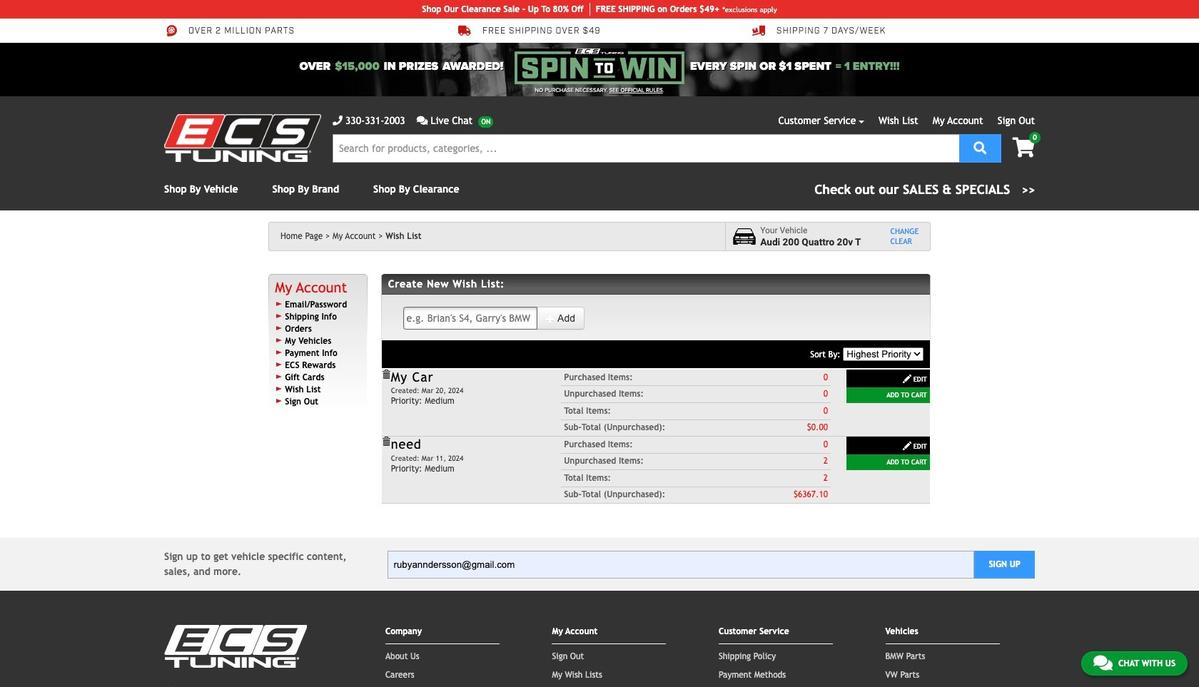 Task type: describe. For each thing, give the bounding box(es) containing it.
white image
[[545, 314, 555, 324]]

search image
[[974, 141, 987, 154]]

e.g. Brian's S4, Garry's BMW E92...etc text field
[[403, 307, 537, 330]]

2 ecs tuning image from the top
[[164, 625, 307, 668]]



Task type: locate. For each thing, give the bounding box(es) containing it.
Email email field
[[387, 551, 974, 579]]

Search text field
[[333, 134, 959, 163]]

1 vertical spatial ecs tuning image
[[164, 625, 307, 668]]

0 vertical spatial white image
[[902, 374, 912, 384]]

1 vertical spatial white image
[[902, 441, 912, 451]]

shopping cart image
[[1012, 138, 1035, 158]]

1 ecs tuning image from the top
[[164, 114, 321, 162]]

2 white image from the top
[[902, 441, 912, 451]]

white image
[[902, 374, 912, 384], [902, 441, 912, 451]]

delete image
[[381, 370, 391, 380]]

1 white image from the top
[[902, 374, 912, 384]]

0 vertical spatial ecs tuning image
[[164, 114, 321, 162]]

comments image
[[417, 116, 428, 126]]

white image for delete image
[[902, 441, 912, 451]]

ecs tuning 'spin to win' contest logo image
[[515, 49, 685, 84]]

phone image
[[333, 116, 343, 126]]

white image for delete icon
[[902, 374, 912, 384]]

delete image
[[381, 437, 391, 447]]

ecs tuning image
[[164, 114, 321, 162], [164, 625, 307, 668]]



Task type: vqa. For each thing, say whether or not it's contained in the screenshot.
EMAIL email field
yes



